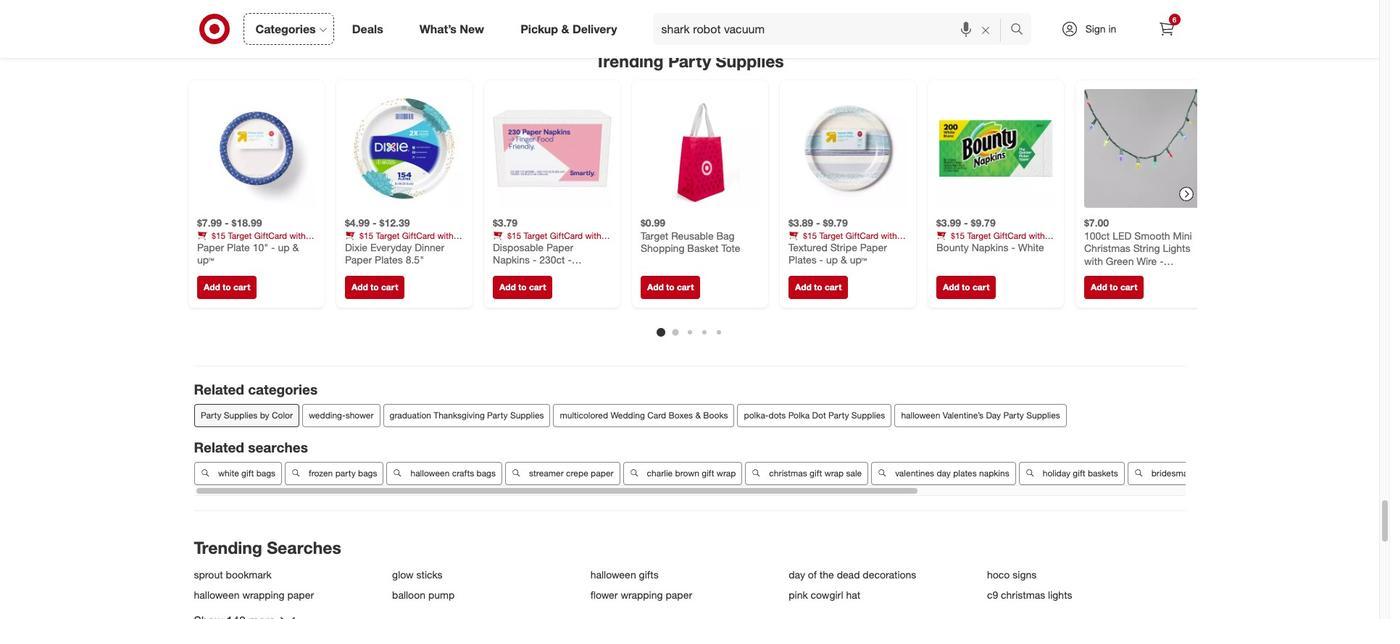 Task type: vqa. For each thing, say whether or not it's contained in the screenshot.
Wire
yes



Task type: describe. For each thing, give the bounding box(es) containing it.
care for plate
[[238, 241, 255, 252]]

smooth
[[1134, 229, 1170, 242]]

dot
[[812, 410, 826, 421]]

cart for dixie everyday dinner paper plates 8.5"
[[381, 282, 398, 293]]

halloween wrapping paper link
[[194, 589, 383, 601]]

- right $4.99
[[372, 217, 376, 229]]

day of the dead decorations
[[789, 569, 916, 581]]

multicolored
[[560, 410, 608, 421]]

hat
[[846, 589, 860, 601]]

bridesmaid gifts link
[[1127, 462, 1221, 485]]

polka-
[[744, 410, 768, 421]]

0 horizontal spatial day
[[789, 569, 805, 581]]

wrap inside christmas gift wrap sale link
[[824, 468, 843, 479]]

crepe
[[566, 468, 588, 479]]

graduation
[[389, 410, 431, 421]]

halloween gifts
[[590, 569, 659, 581]]

with for disposable paper napkins - 230ct - smartly™
[[585, 230, 601, 241]]

wrapping for halloween
[[242, 589, 285, 601]]

halloween for halloween gifts
[[590, 569, 636, 581]]

plates
[[953, 468, 976, 479]]

gift for holiday
[[1073, 468, 1085, 479]]

balloon pump
[[392, 589, 455, 601]]

deals
[[352, 21, 383, 36]]

holiday
[[1042, 468, 1070, 479]]

polka-dots polka dot party supplies
[[744, 410, 885, 421]]

sale
[[846, 468, 862, 479]]

cart for textured stripe paper plates - up & up™
[[824, 282, 841, 293]]

decorations
[[863, 569, 916, 581]]

10"
[[252, 241, 268, 253]]

target for bounty napkins - white
[[967, 230, 991, 241]]

trending searches
[[194, 537, 341, 558]]

- inside the $7.00 100ct led smooth mini christmas string lights with green wire - wondershop™
[[1159, 255, 1163, 267]]

pump
[[428, 589, 455, 601]]

delivery
[[573, 21, 617, 36]]

$9.79 for $3.99 - $9.79
[[971, 217, 995, 229]]

$15 target giftcard with $50 home care purchase for everyday
[[345, 230, 453, 252]]

pickup & delivery
[[521, 21, 617, 36]]

- right the $7.99
[[224, 217, 228, 229]]

related searches
[[194, 439, 308, 456]]

brown
[[675, 468, 699, 479]]

$7.99 - $18.99
[[197, 217, 262, 229]]

target for disposable paper napkins - 230ct - smartly™
[[523, 230, 547, 241]]

hoco signs link
[[987, 569, 1177, 581]]

add to cart for bounty napkins - white
[[943, 282, 989, 293]]

add to cart button for bounty napkins - white
[[936, 276, 996, 299]]

up™ inside the textured stripe paper plates - up & up™
[[850, 254, 867, 266]]

$3.99
[[936, 217, 961, 229]]

streamer crepe paper link
[[505, 462, 620, 485]]

$4.99 - $12.39
[[345, 217, 409, 229]]

holiday gift baskets
[[1042, 468, 1118, 479]]

halloween gifts link
[[590, 569, 780, 581]]

with inside the $7.00 100ct led smooth mini christmas string lights with green wire - wondershop™
[[1084, 255, 1103, 267]]

6
[[1173, 15, 1177, 24]]

$12.39
[[379, 217, 409, 229]]

bridesmaid
[[1151, 468, 1195, 479]]

bags for frozen party bags
[[358, 468, 377, 479]]

plate
[[227, 241, 250, 253]]

charlie brown gift wrap link
[[623, 462, 742, 485]]

paper inside disposable paper napkins - 230ct - smartly™
[[546, 241, 573, 253]]

& inside the textured stripe paper plates - up & up™
[[840, 254, 847, 266]]

230ct
[[539, 254, 565, 266]]

paper inside the textured stripe paper plates - up & up™
[[860, 241, 887, 253]]

wondershop™
[[1084, 267, 1147, 280]]

add to cart button for textured stripe paper plates - up & up™
[[788, 276, 848, 299]]

white gift bags
[[218, 468, 275, 479]]

bags for white gift bags
[[256, 468, 275, 479]]

- left white
[[1011, 241, 1015, 253]]

plates inside dixie everyday dinner paper plates 8.5"
[[374, 254, 402, 266]]

$15 target giftcard with $50 home care purchase for stripe
[[788, 230, 897, 252]]

sign in
[[1085, 22, 1116, 35]]

$15 target giftcard with $50 home care purchase for plate
[[197, 230, 305, 252]]

purchase for stripe
[[848, 241, 885, 252]]

add for bounty napkins - white
[[943, 282, 959, 293]]

sticks
[[416, 569, 443, 581]]

gift for christmas
[[809, 468, 822, 479]]

to for paper plate 10" - up & up™
[[222, 282, 231, 293]]

home for bounty
[[952, 241, 974, 252]]

1 horizontal spatial christmas
[[1001, 589, 1045, 601]]

to for disposable paper napkins - 230ct - smartly™
[[518, 282, 526, 293]]

in
[[1109, 22, 1116, 35]]

add for textured stripe paper plates - up & up™
[[795, 282, 811, 293]]

christmas gift wrap sale link
[[745, 462, 868, 485]]

add to cart for textured stripe paper plates - up & up™
[[795, 282, 841, 293]]

thanksgiving
[[433, 410, 484, 421]]

$50 for dixie everyday dinner paper plates 8.5"
[[345, 241, 359, 252]]

$3.99 - $9.79
[[936, 217, 995, 229]]

christmas gift wrap sale
[[769, 468, 862, 479]]

reusable
[[671, 229, 713, 242]]

add for paper plate 10" - up & up™
[[203, 282, 220, 293]]

c9 christmas lights
[[987, 589, 1072, 601]]

dots
[[768, 410, 786, 421]]

lights
[[1048, 589, 1072, 601]]

c9 christmas lights link
[[987, 589, 1177, 601]]

add to cart button for dixie everyday dinner paper plates 8.5"
[[345, 276, 404, 299]]

balloon
[[392, 589, 426, 601]]

glow sticks
[[392, 569, 443, 581]]

giftcard for paper
[[550, 230, 583, 241]]

wedding-shower
[[308, 410, 373, 421]]

- right 230ct
[[567, 254, 571, 266]]

napkins inside disposable paper napkins - 230ct - smartly™
[[492, 254, 529, 266]]

add to cart button for paper plate 10" - up & up™
[[197, 276, 256, 299]]

giftcard for stripe
[[845, 230, 878, 241]]

valentine's
[[942, 410, 983, 421]]

boxes
[[668, 410, 693, 421]]

streamer
[[529, 468, 563, 479]]

add to cart for target reusable bag shopping basket tote
[[647, 282, 694, 293]]

add to cart button for disposable paper napkins - 230ct - smartly™
[[492, 276, 552, 299]]

bag
[[716, 229, 734, 242]]

wedding-shower link
[[302, 404, 380, 427]]

purchase for plate
[[257, 241, 293, 252]]

$15 target giftcard with $50 home care purchase for napkins
[[936, 230, 1045, 252]]

new
[[460, 21, 484, 36]]

dead
[[837, 569, 860, 581]]

string
[[1133, 242, 1160, 254]]

bookmark
[[226, 569, 272, 581]]

care for paper
[[533, 241, 550, 252]]

0 vertical spatial christmas
[[769, 468, 807, 479]]

cart for disposable paper napkins - 230ct - smartly™
[[529, 282, 546, 293]]

day
[[986, 410, 1001, 421]]

cart for paper plate 10" - up & up™
[[233, 282, 250, 293]]

frozen party bags link
[[285, 462, 383, 485]]

wedding
[[610, 410, 645, 421]]

mini
[[1173, 229, 1192, 242]]

paper inside the paper plate 10" - up & up™
[[197, 241, 224, 253]]

paper inside dixie everyday dinner paper plates 8.5"
[[345, 254, 372, 266]]

target for textured stripe paper plates - up & up™
[[819, 230, 843, 241]]

charlie brown gift wrap
[[647, 468, 736, 479]]

add for 100ct led smooth mini christmas string lights with green wire - wondershop™
[[1090, 282, 1107, 293]]

trending party supplies
[[595, 51, 784, 71]]

paper for halloween wrapping paper
[[287, 589, 314, 601]]

- left 230ct
[[532, 254, 536, 266]]

polka
[[788, 410, 809, 421]]

$50 for textured stripe paper plates - up & up™
[[788, 241, 802, 252]]

flower wrapping paper link
[[590, 589, 780, 601]]

what's new
[[419, 21, 484, 36]]

party supplies by color
[[200, 410, 292, 421]]

target for dixie everyday dinner paper plates 8.5"
[[376, 230, 399, 241]]

1 horizontal spatial day
[[936, 468, 950, 479]]

bags for halloween crafts bags
[[476, 468, 495, 479]]

pickup & delivery link
[[508, 13, 635, 45]]

$15 for disposable
[[507, 230, 521, 241]]

party supplies by color link
[[194, 404, 299, 427]]

card
[[647, 410, 666, 421]]

add to cart for paper plate 10" - up & up™
[[203, 282, 250, 293]]

to for dixie everyday dinner paper plates 8.5"
[[370, 282, 378, 293]]



Task type: locate. For each thing, give the bounding box(es) containing it.
0 vertical spatial napkins
[[971, 241, 1008, 253]]

1 horizontal spatial wrap
[[824, 468, 843, 479]]

napkins down the $3.99 - $9.79
[[971, 241, 1008, 253]]

$15 for bounty
[[951, 230, 965, 241]]

paper down halloween gifts link
[[666, 589, 692, 601]]

day left of
[[789, 569, 805, 581]]

- inside the paper plate 10" - up & up™
[[271, 241, 275, 253]]

books
[[703, 410, 728, 421]]

multicolored wedding card boxes & books
[[560, 410, 728, 421]]

3 cart from the left
[[529, 282, 546, 293]]

paper plate 10" - up & up™ image
[[197, 89, 316, 208], [197, 89, 316, 208]]

purchase
[[257, 241, 293, 252], [405, 241, 441, 252], [553, 241, 589, 252], [848, 241, 885, 252], [996, 241, 1032, 252]]

add to cart down the textured stripe paper plates - up & up™
[[795, 282, 841, 293]]

cart down dixie everyday dinner paper plates 8.5"
[[381, 282, 398, 293]]

trending up sprout bookmark
[[194, 537, 262, 558]]

with right 10"
[[289, 230, 305, 241]]

purchase up 230ct
[[553, 241, 589, 252]]

2 $50 from the left
[[345, 241, 359, 252]]

0 horizontal spatial up™
[[197, 254, 214, 266]]

add to cart button down 230ct
[[492, 276, 552, 299]]

2 horizontal spatial bags
[[476, 468, 495, 479]]

purchase right textured
[[848, 241, 885, 252]]

7 cart from the left
[[1120, 282, 1137, 293]]

1 horizontal spatial trending
[[595, 51, 664, 71]]

care for napkins
[[977, 241, 994, 252]]

purchase up '8.5"'
[[405, 241, 441, 252]]

4 $50 from the left
[[788, 241, 802, 252]]

1 cart from the left
[[233, 282, 250, 293]]

2 gift from the left
[[701, 468, 714, 479]]

christmas
[[1084, 242, 1130, 254]]

2 add to cart from the left
[[351, 282, 398, 293]]

related up party supplies by color
[[194, 381, 244, 398]]

paper for streamer crepe paper
[[590, 468, 613, 479]]

5 care from the left
[[977, 241, 994, 252]]

add to cart for 100ct led smooth mini christmas string lights with green wire - wondershop™
[[1090, 282, 1137, 293]]

paper down dixie
[[345, 254, 372, 266]]

with left 100ct
[[1028, 230, 1045, 241]]

gifts up flower wrapping paper
[[639, 569, 659, 581]]

0 horizontal spatial christmas
[[769, 468, 807, 479]]

$15 target giftcard with $50 home care purchase down $18.99
[[197, 230, 305, 252]]

wrapping down halloween gifts
[[621, 589, 663, 601]]

0 horizontal spatial bags
[[256, 468, 275, 479]]

4 gift from the left
[[1073, 468, 1085, 479]]

$9.79 for $3.89 - $9.79
[[823, 217, 847, 229]]

paper up 230ct
[[546, 241, 573, 253]]

1 horizontal spatial $9.79
[[971, 217, 995, 229]]

cart for target reusable bag shopping basket tote
[[677, 282, 694, 293]]

searches
[[267, 537, 341, 558]]

- right $3.99
[[964, 217, 968, 229]]

pink cowgirl hat
[[789, 589, 860, 601]]

1 add to cart button from the left
[[197, 276, 256, 299]]

to down smartly™ on the top left of the page
[[518, 282, 526, 293]]

bounty napkins - white image
[[936, 89, 1055, 208], [936, 89, 1055, 208]]

bags right the crafts
[[476, 468, 495, 479]]

care down the $3.99 - $9.79
[[977, 241, 994, 252]]

0 vertical spatial up
[[278, 241, 289, 253]]

target down $0.99
[[640, 229, 668, 242]]

5 $15 from the left
[[951, 230, 965, 241]]

to down wondershop™
[[1109, 282, 1118, 293]]

care down $12.39
[[385, 241, 402, 252]]

$9.79 up the stripe
[[823, 217, 847, 229]]

party inside 'link'
[[200, 410, 221, 421]]

1 bags from the left
[[256, 468, 275, 479]]

paper down sprout bookmark link
[[287, 589, 314, 601]]

bounty
[[936, 241, 969, 253]]

cart for bounty napkins - white
[[972, 282, 989, 293]]

shower
[[345, 410, 373, 421]]

care for stripe
[[829, 241, 846, 252]]

trending down 'delivery'
[[595, 51, 664, 71]]

add to cart button down green
[[1084, 276, 1144, 299]]

0 horizontal spatial gifts
[[639, 569, 659, 581]]

hoco signs
[[987, 569, 1037, 581]]

paper for flower wrapping paper
[[666, 589, 692, 601]]

target up 230ct
[[523, 230, 547, 241]]

4 care from the left
[[829, 241, 846, 252]]

christmas down polka
[[769, 468, 807, 479]]

gift right "white"
[[241, 468, 254, 479]]

3 add to cart button from the left
[[492, 276, 552, 299]]

streamer crepe paper
[[529, 468, 613, 479]]

up inside the textured stripe paper plates - up & up™
[[826, 254, 838, 266]]

7 add to cart button from the left
[[1084, 276, 1144, 299]]

categories
[[255, 21, 316, 36]]

up™ inside the paper plate 10" - up & up™
[[197, 254, 214, 266]]

paper inside streamer crepe paper link
[[590, 468, 613, 479]]

home down $7.99 - $18.99 at the top of page
[[213, 241, 235, 252]]

home down $3.89 - $9.79
[[805, 241, 827, 252]]

signs
[[1013, 569, 1037, 581]]

100ct led smooth mini christmas string lights with green wire - wondershop™ image
[[1084, 89, 1203, 208], [1084, 89, 1203, 208]]

giftcard down $18.99
[[254, 230, 287, 241]]

2 purchase from the left
[[405, 241, 441, 252]]

add to cart down wondershop™
[[1090, 282, 1137, 293]]

hoco
[[987, 569, 1010, 581]]

care down $18.99
[[238, 241, 255, 252]]

up down the stripe
[[826, 254, 838, 266]]

supplies inside 'link'
[[223, 410, 257, 421]]

2 $9.79 from the left
[[971, 217, 995, 229]]

$50 for paper plate 10" - up & up™
[[197, 241, 211, 252]]

white
[[1018, 241, 1044, 253]]

$50 down $3.89
[[788, 241, 802, 252]]

day
[[936, 468, 950, 479], [789, 569, 805, 581]]

1 vertical spatial trending
[[194, 537, 262, 558]]

$15 for dixie
[[359, 230, 373, 241]]

up inside the paper plate 10" - up & up™
[[278, 241, 289, 253]]

1 up™ from the left
[[197, 254, 214, 266]]

giftcard for everyday
[[402, 230, 435, 241]]

search button
[[1003, 13, 1038, 48]]

add to cart down bounty in the top right of the page
[[943, 282, 989, 293]]

add to cart button down the paper plate 10" - up & up™
[[197, 276, 256, 299]]

up™
[[197, 254, 214, 266], [850, 254, 867, 266]]

to for 100ct led smooth mini christmas string lights with green wire - wondershop™
[[1109, 282, 1118, 293]]

home down $4.99 - $12.39 on the top of the page
[[361, 241, 383, 252]]

1 horizontal spatial up™
[[850, 254, 867, 266]]

5 add to cart from the left
[[795, 282, 841, 293]]

sprout bookmark
[[194, 569, 272, 581]]

add down bounty in the top right of the page
[[943, 282, 959, 293]]

0 vertical spatial trending
[[595, 51, 664, 71]]

0 horizontal spatial wrap
[[716, 468, 736, 479]]

1 gift from the left
[[241, 468, 254, 479]]

related
[[194, 381, 244, 398], [194, 439, 244, 456]]

paper right crepe
[[590, 468, 613, 479]]

1 horizontal spatial wrapping
[[621, 589, 663, 601]]

4 $15 target giftcard with $50 home care purchase from the left
[[788, 230, 897, 252]]

$15 down the $7.99
[[211, 230, 225, 241]]

wrapping down bookmark
[[242, 589, 285, 601]]

wrap right brown on the bottom of the page
[[716, 468, 736, 479]]

supplies
[[716, 51, 784, 71], [223, 410, 257, 421], [510, 410, 544, 421], [851, 410, 885, 421], [1026, 410, 1060, 421]]

5 to from the left
[[814, 282, 822, 293]]

flower wrapping paper
[[590, 589, 692, 601]]

$50 for disposable paper napkins - 230ct - smartly™
[[492, 241, 506, 252]]

halloween for halloween wrapping paper
[[194, 589, 240, 601]]

6 add to cart button from the left
[[936, 276, 996, 299]]

5 add to cart button from the left
[[788, 276, 848, 299]]

2 add from the left
[[351, 282, 368, 293]]

bags right party
[[358, 468, 377, 479]]

napkins up smartly™ on the top left of the page
[[492, 254, 529, 266]]

& right pickup
[[561, 21, 569, 36]]

by
[[260, 410, 269, 421]]

2 home from the left
[[361, 241, 383, 252]]

sign in link
[[1048, 13, 1139, 45]]

0 horizontal spatial paper
[[287, 589, 314, 601]]

$15 down the $3.99 - $9.79
[[951, 230, 965, 241]]

tote
[[721, 242, 740, 254]]

$7.99
[[197, 217, 221, 229]]

5 home from the left
[[952, 241, 974, 252]]

$0.99 target reusable bag shopping basket tote
[[640, 217, 740, 254]]

1 add to cart from the left
[[203, 282, 250, 293]]

7 add from the left
[[1090, 282, 1107, 293]]

add to cart down smartly™ on the top left of the page
[[499, 282, 546, 293]]

trending
[[595, 51, 664, 71], [194, 537, 262, 558]]

6 to from the left
[[962, 282, 970, 293]]

halloween for halloween crafts bags
[[410, 468, 449, 479]]

4 add from the left
[[647, 282, 663, 293]]

add to cart button
[[197, 276, 256, 299], [345, 276, 404, 299], [492, 276, 552, 299], [640, 276, 700, 299], [788, 276, 848, 299], [936, 276, 996, 299], [1084, 276, 1144, 299]]

3 $15 from the left
[[507, 230, 521, 241]]

bounty napkins - white
[[936, 241, 1044, 253]]

1 wrap from the left
[[716, 468, 736, 479]]

related for related categories
[[194, 381, 244, 398]]

purchase right "plate"
[[257, 241, 293, 252]]

1 $15 from the left
[[211, 230, 225, 241]]

white gift bags link
[[194, 462, 282, 485]]

home
[[213, 241, 235, 252], [361, 241, 383, 252], [509, 241, 531, 252], [805, 241, 827, 252], [952, 241, 974, 252]]

wedding-
[[308, 410, 345, 421]]

3 add to cart from the left
[[499, 282, 546, 293]]

1 wrapping from the left
[[242, 589, 285, 601]]

smartly™
[[492, 266, 533, 279]]

- right 10"
[[271, 241, 275, 253]]

trending for trending party supplies
[[595, 51, 664, 71]]

6 add from the left
[[943, 282, 959, 293]]

1 giftcard from the left
[[254, 230, 287, 241]]

What can we help you find? suggestions appear below search field
[[653, 13, 1014, 45]]

trending for trending searches
[[194, 537, 262, 558]]

$50 down $4.99
[[345, 241, 359, 252]]

to for bounty napkins - white
[[962, 282, 970, 293]]

$50 down the $7.99
[[197, 241, 211, 252]]

5 add from the left
[[795, 282, 811, 293]]

2 $15 from the left
[[359, 230, 373, 241]]

what's new link
[[407, 13, 502, 45]]

with right disposable paper napkins - 230ct - smartly™
[[585, 230, 601, 241]]

green
[[1106, 255, 1134, 267]]

3 care from the left
[[533, 241, 550, 252]]

$18.99
[[231, 217, 262, 229]]

care right textured
[[829, 241, 846, 252]]

3 gift from the left
[[809, 468, 822, 479]]

related up "white"
[[194, 439, 244, 456]]

paper right the stripe
[[860, 241, 887, 253]]

1 to from the left
[[222, 282, 231, 293]]

with for dixie everyday dinner paper plates 8.5"
[[437, 230, 453, 241]]

dixie everyday dinner paper plates 8.5"
[[345, 241, 444, 266]]

to for target reusable bag shopping basket tote
[[666, 282, 674, 293]]

balloon pump link
[[392, 589, 582, 601]]

halloween for halloween valentine's day party supplies
[[901, 410, 940, 421]]

pickup
[[521, 21, 558, 36]]

target down $3.89 - $9.79
[[819, 230, 843, 241]]

0 horizontal spatial wrapping
[[242, 589, 285, 601]]

purchase for everyday
[[405, 241, 441, 252]]

0 horizontal spatial up
[[278, 241, 289, 253]]

gift right holiday
[[1073, 468, 1085, 479]]

cart down the paper plate 10" - up & up™
[[233, 282, 250, 293]]

lights
[[1162, 242, 1190, 254]]

4 cart from the left
[[677, 282, 694, 293]]

giftcard for plate
[[254, 230, 287, 241]]

$3.79
[[492, 217, 517, 229]]

$50 down $3.99
[[936, 241, 950, 252]]

add to cart button down the textured stripe paper plates - up & up™
[[788, 276, 848, 299]]

1 $9.79 from the left
[[823, 217, 847, 229]]

to
[[222, 282, 231, 293], [370, 282, 378, 293], [518, 282, 526, 293], [666, 282, 674, 293], [814, 282, 822, 293], [962, 282, 970, 293], [1109, 282, 1118, 293]]

purchase right bounty in the top right of the page
[[996, 241, 1032, 252]]

1 horizontal spatial plates
[[788, 254, 816, 266]]

gift for white
[[241, 468, 254, 479]]

home up smartly™ on the top left of the page
[[509, 241, 531, 252]]

gifts for halloween gifts
[[639, 569, 659, 581]]

cart down disposable paper napkins - 230ct - smartly™
[[529, 282, 546, 293]]

add down smartly™ on the top left of the page
[[499, 282, 516, 293]]

0 vertical spatial related
[[194, 381, 244, 398]]

3 giftcard from the left
[[550, 230, 583, 241]]

2 up™ from the left
[[850, 254, 867, 266]]

2 bags from the left
[[358, 468, 377, 479]]

add to cart for disposable paper napkins - 230ct - smartly™
[[499, 282, 546, 293]]

2 horizontal spatial paper
[[666, 589, 692, 601]]

halloween wrapping paper
[[194, 589, 314, 601]]

add to cart down dixie everyday dinner paper plates 8.5"
[[351, 282, 398, 293]]

7 to from the left
[[1109, 282, 1118, 293]]

care up 230ct
[[533, 241, 550, 252]]

target inside $0.99 target reusable bag shopping basket tote
[[640, 229, 668, 242]]

the
[[820, 569, 834, 581]]

- right $3.89
[[816, 217, 820, 229]]

christmas
[[769, 468, 807, 479], [1001, 589, 1045, 601]]

bags inside 'link'
[[358, 468, 377, 479]]

with for textured stripe paper plates - up & up™
[[881, 230, 897, 241]]

4 add to cart button from the left
[[640, 276, 700, 299]]

searches
[[248, 439, 308, 456]]

2 wrapping from the left
[[621, 589, 663, 601]]

1 vertical spatial napkins
[[492, 254, 529, 266]]

1 add from the left
[[203, 282, 220, 293]]

valentines day plates napkins link
[[871, 462, 1016, 485]]

3 to from the left
[[518, 282, 526, 293]]

0 vertical spatial gifts
[[1197, 468, 1214, 479]]

6 link
[[1151, 13, 1183, 45]]

1 plates from the left
[[374, 254, 402, 266]]

$50 for bounty napkins - white
[[936, 241, 950, 252]]

0 horizontal spatial plates
[[374, 254, 402, 266]]

crafts
[[452, 468, 474, 479]]

to for textured stripe paper plates - up & up™
[[814, 282, 822, 293]]

paper plate 10" - up & up™
[[197, 241, 298, 266]]

care for everyday
[[385, 241, 402, 252]]

1 vertical spatial related
[[194, 439, 244, 456]]

$15 target giftcard with $50 home care purchase down $3.89 - $9.79
[[788, 230, 897, 252]]

& inside the paper plate 10" - up & up™
[[292, 241, 298, 253]]

cart down the textured stripe paper plates - up & up™
[[824, 282, 841, 293]]

1 vertical spatial up
[[826, 254, 838, 266]]

wrapping for flower
[[621, 589, 663, 601]]

1 vertical spatial christmas
[[1001, 589, 1045, 601]]

to down the paper plate 10" - up & up™
[[222, 282, 231, 293]]

glow sticks link
[[392, 569, 582, 581]]

halloween left valentine's
[[901, 410, 940, 421]]

4 home from the left
[[805, 241, 827, 252]]

add for dixie everyday dinner paper plates 8.5"
[[351, 282, 368, 293]]

3 purchase from the left
[[553, 241, 589, 252]]

day of the dead decorations link
[[789, 569, 978, 581]]

plates inside the textured stripe paper plates - up & up™
[[788, 254, 816, 266]]

home for textured
[[805, 241, 827, 252]]

2 to from the left
[[370, 282, 378, 293]]

2 $15 target giftcard with $50 home care purchase from the left
[[345, 230, 453, 252]]

up™ down the stripe
[[850, 254, 867, 266]]

target down $18.99
[[228, 230, 251, 241]]

4 add to cart from the left
[[647, 282, 694, 293]]

halloween valentine's day party supplies
[[901, 410, 1060, 421]]

up
[[278, 241, 289, 253], [826, 254, 838, 266]]

4 to from the left
[[666, 282, 674, 293]]

3 home from the left
[[509, 241, 531, 252]]

gift left sale
[[809, 468, 822, 479]]

gifts
[[1197, 468, 1214, 479], [639, 569, 659, 581]]

$7.00
[[1084, 217, 1109, 229]]

gift
[[241, 468, 254, 479], [701, 468, 714, 479], [809, 468, 822, 479], [1073, 468, 1085, 479]]

2 giftcard from the left
[[402, 230, 435, 241]]

2 plates from the left
[[788, 254, 816, 266]]

3 $15 target giftcard with $50 home care purchase from the left
[[492, 230, 601, 252]]

2 cart from the left
[[381, 282, 398, 293]]

target reusable bag shopping basket tote image
[[640, 89, 759, 208], [640, 89, 759, 208]]

1 related from the top
[[194, 381, 244, 398]]

giftcard
[[254, 230, 287, 241], [402, 230, 435, 241], [550, 230, 583, 241], [845, 230, 878, 241], [993, 230, 1026, 241]]

party
[[335, 468, 355, 479]]

6 cart from the left
[[972, 282, 989, 293]]

$7.00 100ct led smooth mini christmas string lights with green wire - wondershop™
[[1084, 217, 1192, 280]]

7 add to cart from the left
[[1090, 282, 1137, 293]]

disposable paper napkins - 230ct - smartly™ image
[[492, 89, 611, 208], [492, 89, 611, 208]]

add to cart down shopping
[[647, 282, 694, 293]]

valentines day plates napkins
[[895, 468, 1009, 479]]

- right wire
[[1159, 255, 1163, 267]]

gifts for bridesmaid gifts
[[1197, 468, 1214, 479]]

2 related from the top
[[194, 439, 244, 456]]

3 $50 from the left
[[492, 241, 506, 252]]

halloween down sprout
[[194, 589, 240, 601]]

add to cart button for 100ct led smooth mini christmas string lights with green wire - wondershop™
[[1084, 276, 1144, 299]]

dixie everyday dinner paper plates 8.5" image
[[345, 89, 464, 208], [345, 89, 464, 208]]

1 horizontal spatial napkins
[[971, 241, 1008, 253]]

& right 10"
[[292, 241, 298, 253]]

add to cart button down dixie everyday dinner paper plates 8.5"
[[345, 276, 404, 299]]

$4.99
[[345, 217, 369, 229]]

with for bounty napkins - white
[[1028, 230, 1045, 241]]

paper down the $7.99
[[197, 241, 224, 253]]

0 horizontal spatial trending
[[194, 537, 262, 558]]

2 wrap from the left
[[824, 468, 843, 479]]

add for target reusable bag shopping basket tote
[[647, 282, 663, 293]]

$9.79 up bounty napkins - white
[[971, 217, 995, 229]]

target down the $3.99 - $9.79
[[967, 230, 991, 241]]

textured stripe paper plates - up & up™ image
[[788, 89, 907, 208], [788, 89, 907, 208]]

related for related searches
[[194, 439, 244, 456]]

4 $15 from the left
[[803, 230, 817, 241]]

with for paper plate 10" - up & up™
[[289, 230, 305, 241]]

wrap
[[716, 468, 736, 479], [824, 468, 843, 479]]

1 horizontal spatial gifts
[[1197, 468, 1214, 479]]

multicolored wedding card boxes & books link
[[553, 404, 734, 427]]

-
[[224, 217, 228, 229], [372, 217, 376, 229], [816, 217, 820, 229], [964, 217, 968, 229], [271, 241, 275, 253], [1011, 241, 1015, 253], [532, 254, 536, 266], [567, 254, 571, 266], [819, 254, 823, 266], [1159, 255, 1163, 267]]

$15 for paper
[[211, 230, 225, 241]]

1 home from the left
[[213, 241, 235, 252]]

halloween crafts bags link
[[386, 462, 502, 485]]

add for disposable paper napkins - 230ct - smartly™
[[499, 282, 516, 293]]

halloween crafts bags
[[410, 468, 495, 479]]

cart for 100ct led smooth mini christmas string lights with green wire - wondershop™
[[1120, 282, 1137, 293]]

giftcard for napkins
[[993, 230, 1026, 241]]

care
[[238, 241, 255, 252], [385, 241, 402, 252], [533, 241, 550, 252], [829, 241, 846, 252], [977, 241, 994, 252]]

halloween up flower
[[590, 569, 636, 581]]

$15 target giftcard with $50 home care purchase up 230ct
[[492, 230, 601, 252]]

& inside the pickup & delivery link
[[561, 21, 569, 36]]

5 purchase from the left
[[996, 241, 1032, 252]]

halloween left the crafts
[[410, 468, 449, 479]]

disposable paper napkins - 230ct - smartly™
[[492, 241, 573, 279]]

1 care from the left
[[238, 241, 255, 252]]

wrap inside charlie brown gift wrap link
[[716, 468, 736, 479]]

2 care from the left
[[385, 241, 402, 252]]

giftcard up 230ct
[[550, 230, 583, 241]]

0 vertical spatial day
[[936, 468, 950, 479]]

halloween inside halloween valentine's day party supplies link
[[901, 410, 940, 421]]

napkins
[[979, 468, 1009, 479]]

giftcard down $3.89 - $9.79
[[845, 230, 878, 241]]

graduation thanksgiving party supplies
[[389, 410, 544, 421]]

home for disposable
[[509, 241, 531, 252]]

5 $50 from the left
[[936, 241, 950, 252]]

add to cart button for target reusable bag shopping basket tote
[[640, 276, 700, 299]]

target for paper plate 10" - up & up™
[[228, 230, 251, 241]]

$15 for textured
[[803, 230, 817, 241]]

1 vertical spatial day
[[789, 569, 805, 581]]

1 vertical spatial gifts
[[639, 569, 659, 581]]

1 horizontal spatial up
[[826, 254, 838, 266]]

giftcard up '8.5"'
[[402, 230, 435, 241]]

6 add to cart from the left
[[943, 282, 989, 293]]

add
[[203, 282, 220, 293], [351, 282, 368, 293], [499, 282, 516, 293], [647, 282, 663, 293], [795, 282, 811, 293], [943, 282, 959, 293], [1090, 282, 1107, 293]]

add to cart for dixie everyday dinner paper plates 8.5"
[[351, 282, 398, 293]]

1 $15 target giftcard with $50 home care purchase from the left
[[197, 230, 305, 252]]

& inside multicolored wedding card boxes & books link
[[695, 410, 701, 421]]

day left 'plates'
[[936, 468, 950, 479]]

4 purchase from the left
[[848, 241, 885, 252]]

5 $15 target giftcard with $50 home care purchase from the left
[[936, 230, 1045, 252]]

home for paper
[[213, 241, 235, 252]]

5 cart from the left
[[824, 282, 841, 293]]

0 horizontal spatial $9.79
[[823, 217, 847, 229]]

purchase for napkins
[[996, 241, 1032, 252]]

0 horizontal spatial napkins
[[492, 254, 529, 266]]

5 giftcard from the left
[[993, 230, 1026, 241]]

of
[[808, 569, 817, 581]]

1 purchase from the left
[[257, 241, 293, 252]]

- inside the textured stripe paper plates - up & up™
[[819, 254, 823, 266]]

4 giftcard from the left
[[845, 230, 878, 241]]

$50 down $3.79
[[492, 241, 506, 252]]

add down dixie
[[351, 282, 368, 293]]

2 add to cart button from the left
[[345, 276, 404, 299]]

1 horizontal spatial bags
[[358, 468, 377, 479]]

home for dixie
[[361, 241, 383, 252]]

3 bags from the left
[[476, 468, 495, 479]]

1 horizontal spatial paper
[[590, 468, 613, 479]]

stripe
[[830, 241, 857, 253]]

3 add from the left
[[499, 282, 516, 293]]

$15 target giftcard with $50 home care purchase for paper
[[492, 230, 601, 252]]

frozen party bags
[[308, 468, 377, 479]]

to down bounty in the top right of the page
[[962, 282, 970, 293]]

1 $50 from the left
[[197, 241, 211, 252]]

purchase for paper
[[553, 241, 589, 252]]

cart down wondershop™
[[1120, 282, 1137, 293]]



